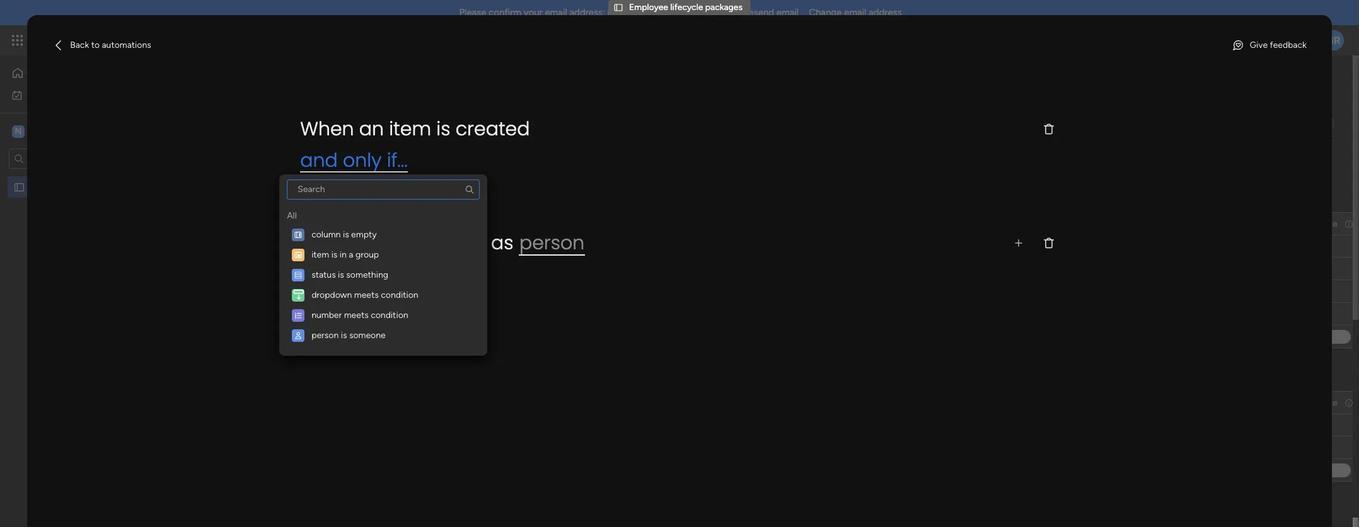 Task type: describe. For each thing, give the bounding box(es) containing it.
to
[[91, 40, 100, 50]]

change
[[809, 7, 842, 18]]

an
[[359, 116, 384, 143]]

please
[[459, 7, 486, 18]]

it
[[285, 371, 293, 387]]

1 vertical spatial item
[[312, 250, 329, 260]]

submitted
[[217, 192, 277, 207]]

column is empty element
[[287, 225, 480, 245]]

Search field
[[360, 148, 398, 166]]

feedback
[[1270, 40, 1307, 50]]

ai assistant button
[[266, 147, 338, 167]]

working on it
[[217, 371, 293, 387]]

in
[[340, 250, 347, 260]]

then assign creator as person
[[300, 230, 585, 257]]

work for monday
[[102, 33, 125, 47]]

search image
[[465, 185, 475, 195]]

n
[[15, 126, 22, 137]]

is left created at the left
[[437, 116, 451, 143]]

employee lifecycle packages list box
[[0, 174, 161, 368]]

on
[[268, 371, 282, 387]]

assistant
[[297, 151, 333, 162]]

column information image for second send date field from the bottom of the page
[[1344, 219, 1354, 229]]

0 vertical spatial person
[[520, 230, 585, 257]]

lifecycle inside 'list box'
[[71, 182, 104, 193]]

0 vertical spatial lifecycle
[[671, 2, 703, 13]]

send for second send date field
[[1297, 398, 1317, 408]]

new workspace
[[29, 125, 104, 137]]

add view image
[[329, 119, 334, 128]]

only
[[343, 147, 382, 174]]

Search for content search field
[[287, 180, 480, 200]]

send for second send date field from the bottom of the page
[[1297, 218, 1317, 229]]

1 horizontal spatial employee
[[629, 2, 668, 13]]

option icon image for dropdown meets condition
[[292, 289, 305, 302]]

option icon image for person is someone
[[294, 332, 303, 340]]

greg robinson image
[[1324, 30, 1344, 50]]

filter by person image
[[405, 151, 425, 163]]

create automation button
[[300, 288, 405, 313]]

robinsongreg175@gmail.com
[[607, 7, 731, 18]]

1 date from the top
[[1319, 218, 1338, 229]]

v2 search image
[[350, 150, 360, 164]]

public board image
[[13, 181, 25, 193]]

chart
[[290, 118, 312, 129]]

status
[[312, 270, 336, 280]]

give
[[1250, 40, 1268, 50]]

give feedback link
[[1227, 35, 1312, 55]]

employee lifecycle packages inside 'list box'
[[30, 182, 143, 193]]

automations
[[102, 40, 151, 50]]

when an item is created
[[300, 116, 530, 143]]

help image
[[1280, 34, 1293, 47]]

ai assistant
[[286, 151, 333, 162]]

your
[[524, 7, 543, 18]]

create automation
[[310, 294, 395, 306]]

number meets condition
[[312, 310, 408, 321]]

tree grid inside "list box"
[[287, 205, 480, 346]]

automation
[[344, 294, 395, 306]]

monday work management
[[56, 33, 196, 47]]

my work
[[28, 89, 61, 100]]

work for my
[[42, 89, 61, 100]]

email for change email address
[[844, 7, 867, 18]]

created
[[456, 116, 530, 143]]

select product image
[[11, 34, 24, 47]]

is for something
[[338, 270, 344, 280]]

group
[[356, 250, 379, 260]]

give feedback
[[1250, 40, 1307, 50]]

2 date from the top
[[1319, 398, 1338, 408]]

person inside tree grid
[[312, 330, 339, 341]]

baby
[[540, 242, 560, 252]]

is for empty
[[343, 229, 349, 240]]

assign
[[351, 230, 412, 257]]

please confirm your email address: robinsongreg175@gmail.com
[[459, 7, 731, 18]]

send date for second send date field from the bottom of the page
[[1297, 218, 1338, 229]]

then
[[300, 230, 346, 257]]

0 vertical spatial packages
[[705, 2, 743, 13]]

when
[[300, 116, 354, 143]]

something
[[346, 270, 388, 280]]



Task type: vqa. For each thing, say whether or not it's contained in the screenshot.
column is empty on the top of page
yes



Task type: locate. For each thing, give the bounding box(es) containing it.
create
[[310, 294, 341, 306]]

new
[[29, 125, 50, 137]]

home button
[[8, 63, 136, 83]]

1 vertical spatial date
[[1319, 398, 1338, 408]]

give feedback button
[[1227, 35, 1312, 55]]

item is in a group
[[312, 250, 379, 260]]

2 send date field from the top
[[1294, 396, 1341, 410]]

my work button
[[8, 85, 136, 105]]

2 send from the top
[[1297, 398, 1317, 408]]

1 send date field from the top
[[1294, 217, 1341, 231]]

condition down dropdown meets condition element
[[371, 310, 408, 321]]

option icon image inside status is something element
[[294, 271, 303, 280]]

item is in a group element
[[287, 245, 480, 265]]

1 send from the top
[[1297, 218, 1317, 229]]

1 horizontal spatial lifecycle
[[671, 2, 703, 13]]

email for resend email
[[777, 7, 799, 18]]

status is something
[[312, 270, 388, 280]]

a
[[349, 250, 353, 260]]

2 horizontal spatial email
[[844, 7, 867, 18]]

option icon image inside the column is empty element
[[294, 231, 303, 239]]

is for in
[[331, 250, 338, 260]]

is for someone
[[341, 330, 347, 341]]

workspace
[[53, 125, 104, 137]]

empty
[[351, 229, 377, 240]]

Search in workspace field
[[26, 151, 105, 166]]

option icon image
[[294, 231, 303, 239], [294, 251, 303, 260], [294, 271, 303, 280], [292, 289, 305, 302], [294, 311, 303, 320], [294, 332, 303, 340]]

0 horizontal spatial email
[[545, 7, 567, 18]]

tree grid containing all
[[287, 205, 480, 346]]

meets for number
[[344, 310, 369, 321]]

home
[[29, 67, 53, 78]]

email right your on the left top
[[545, 7, 567, 18]]

list box
[[284, 180, 482, 346]]

management
[[127, 33, 196, 47]]

person is someone
[[312, 330, 386, 341]]

column information image for second send date field
[[1344, 398, 1354, 408]]

0 vertical spatial condition
[[381, 290, 418, 301]]

work
[[102, 33, 125, 47], [42, 89, 61, 100]]

condition down status is something element
[[381, 290, 418, 301]]

1 horizontal spatial item
[[389, 116, 431, 143]]

if...
[[387, 147, 408, 174]]

person is someone element
[[287, 326, 480, 346]]

resend
[[743, 7, 774, 18]]

3 email from the left
[[844, 7, 867, 18]]

column
[[312, 229, 341, 240]]

chart button
[[280, 114, 321, 134]]

option icon image for item is in a group
[[294, 251, 303, 260]]

is right "status"
[[338, 270, 344, 280]]

back
[[70, 40, 89, 50]]

1 vertical spatial condition
[[371, 310, 408, 321]]

option icon image inside the person is someone element
[[294, 332, 303, 340]]

change email address
[[809, 7, 902, 18]]

meets
[[354, 290, 379, 301], [344, 310, 369, 321]]

meets inside dropdown meets condition element
[[354, 290, 379, 301]]

packages inside 'list box'
[[106, 182, 143, 193]]

Working on it field
[[214, 371, 296, 387]]

1 vertical spatial lifecycle
[[71, 182, 104, 193]]

employee right public board "image"
[[30, 182, 69, 193]]

dropdown meets condition
[[312, 290, 418, 301]]

dropdown meets condition element
[[287, 286, 480, 306]]

date
[[1319, 218, 1338, 229], [1319, 398, 1338, 408]]

item up filter by person 'image'
[[389, 116, 431, 143]]

0 vertical spatial employee
[[629, 2, 668, 13]]

number
[[312, 310, 342, 321]]

employee inside 'list box'
[[30, 182, 69, 193]]

packages
[[705, 2, 743, 13], [106, 182, 143, 193]]

send date for second send date field
[[1297, 398, 1338, 408]]

working
[[217, 371, 265, 387]]

monday
[[56, 33, 99, 47]]

ai
[[286, 151, 295, 162]]

back to automations
[[70, 40, 151, 50]]

0 vertical spatial send
[[1297, 218, 1317, 229]]

change email address link
[[809, 7, 902, 18]]

1 vertical spatial work
[[42, 89, 61, 100]]

1 horizontal spatial person
[[520, 230, 585, 257]]

apps image
[[1221, 34, 1234, 47]]

creator
[[417, 230, 486, 257]]

send
[[1297, 218, 1317, 229], [1297, 398, 1317, 408]]

2 email from the left
[[777, 7, 799, 18]]

Submitted field
[[214, 192, 280, 208]]

my
[[28, 89, 40, 100]]

search everything image
[[1252, 34, 1265, 47]]

0 vertical spatial date
[[1319, 218, 1338, 229]]

email
[[545, 7, 567, 18], [777, 7, 799, 18], [844, 7, 867, 18]]

column is empty
[[312, 229, 377, 240]]

1 vertical spatial meets
[[344, 310, 369, 321]]

option icon image inside item is in a group element
[[294, 251, 303, 260]]

0 horizontal spatial person
[[312, 330, 339, 341]]

is left the 'in'
[[331, 250, 338, 260]]

condition
[[381, 290, 418, 301], [371, 310, 408, 321]]

condition for number meets condition
[[371, 310, 408, 321]]

all
[[287, 210, 297, 221]]

workspace image
[[12, 125, 25, 138]]

column information image
[[489, 219, 499, 229], [1344, 219, 1354, 229], [1344, 398, 1354, 408]]

1 horizontal spatial packages
[[705, 2, 743, 13]]

resend email
[[743, 7, 799, 18]]

option
[[0, 176, 161, 178]]

condition for dropdown meets condition
[[381, 290, 418, 301]]

as
[[491, 230, 514, 257]]

1 horizontal spatial work
[[102, 33, 125, 47]]

and only if...
[[300, 147, 408, 174]]

number meets condition element
[[287, 306, 480, 326]]

option icon image inside the number meets condition element
[[294, 311, 303, 320]]

all row
[[287, 205, 297, 222]]

meets inside the number meets condition element
[[344, 310, 369, 321]]

address
[[869, 7, 902, 18]]

work right to
[[102, 33, 125, 47]]

1 send date from the top
[[1297, 218, 1338, 229]]

send date
[[1297, 218, 1338, 229], [1297, 398, 1338, 408]]

back to automations button
[[47, 35, 156, 55]]

work right my
[[42, 89, 61, 100]]

is
[[437, 116, 451, 143], [343, 229, 349, 240], [331, 250, 338, 260], [338, 270, 344, 280], [341, 330, 347, 341]]

person
[[520, 230, 585, 257], [312, 330, 339, 341]]

1 vertical spatial packages
[[106, 182, 143, 193]]

is left someone
[[341, 330, 347, 341]]

tree grid
[[287, 205, 480, 346]]

option icon image inside dropdown meets condition element
[[292, 289, 305, 302]]

1 vertical spatial person
[[312, 330, 339, 341]]

0 horizontal spatial lifecycle
[[71, 182, 104, 193]]

employee right the address:
[[629, 2, 668, 13]]

dropdown
[[312, 290, 352, 301]]

work inside 'button'
[[42, 89, 61, 100]]

2 send date from the top
[[1297, 398, 1338, 408]]

status is something element
[[287, 265, 480, 286]]

email right resend at the top right of page
[[777, 7, 799, 18]]

person down "number"
[[312, 330, 339, 341]]

resend email link
[[743, 7, 799, 18]]

0 vertical spatial employee lifecycle packages
[[629, 2, 743, 13]]

workspace selection element
[[12, 124, 106, 139]]

employee lifecycle packages
[[629, 2, 743, 13], [30, 182, 143, 193]]

option icon image for column is empty
[[294, 231, 303, 239]]

item up "status"
[[312, 250, 329, 260]]

employee
[[629, 2, 668, 13], [30, 182, 69, 193]]

1 horizontal spatial email
[[777, 7, 799, 18]]

1 email from the left
[[545, 7, 567, 18]]

item
[[321, 218, 339, 229]]

0 horizontal spatial work
[[42, 89, 61, 100]]

0 vertical spatial item
[[389, 116, 431, 143]]

meets for dropdown
[[354, 290, 379, 301]]

someone
[[349, 330, 386, 341]]

address:
[[570, 7, 605, 18]]

list box containing all
[[284, 180, 482, 346]]

lifecycle
[[671, 2, 703, 13], [71, 182, 104, 193]]

person right the as
[[520, 230, 585, 257]]

is left empty
[[343, 229, 349, 240]]

None search field
[[287, 180, 480, 200]]

0 horizontal spatial packages
[[106, 182, 143, 193]]

option icon image for status is something
[[294, 271, 303, 280]]

none search field inside "list box"
[[287, 180, 480, 200]]

0 vertical spatial send date field
[[1294, 217, 1341, 231]]

1 vertical spatial employee lifecycle packages
[[30, 182, 143, 193]]

confirm
[[489, 7, 522, 18]]

0 horizontal spatial employee
[[30, 182, 69, 193]]

1 horizontal spatial employee lifecycle packages
[[629, 2, 743, 13]]

1 vertical spatial send date
[[1297, 398, 1338, 408]]

Send Date field
[[1294, 217, 1341, 231], [1294, 396, 1341, 410]]

0 vertical spatial send date
[[1297, 218, 1338, 229]]

1 vertical spatial employee
[[30, 182, 69, 193]]

item
[[389, 116, 431, 143], [312, 250, 329, 260]]

1 vertical spatial send
[[1297, 398, 1317, 408]]

0 horizontal spatial item
[[312, 250, 329, 260]]

email right change
[[844, 7, 867, 18]]

1 vertical spatial send date field
[[1294, 396, 1341, 410]]

0 horizontal spatial employee lifecycle packages
[[30, 182, 143, 193]]

0 vertical spatial work
[[102, 33, 125, 47]]

option icon image for number meets condition
[[294, 311, 303, 320]]

0 vertical spatial meets
[[354, 290, 379, 301]]

and
[[300, 147, 338, 174]]



